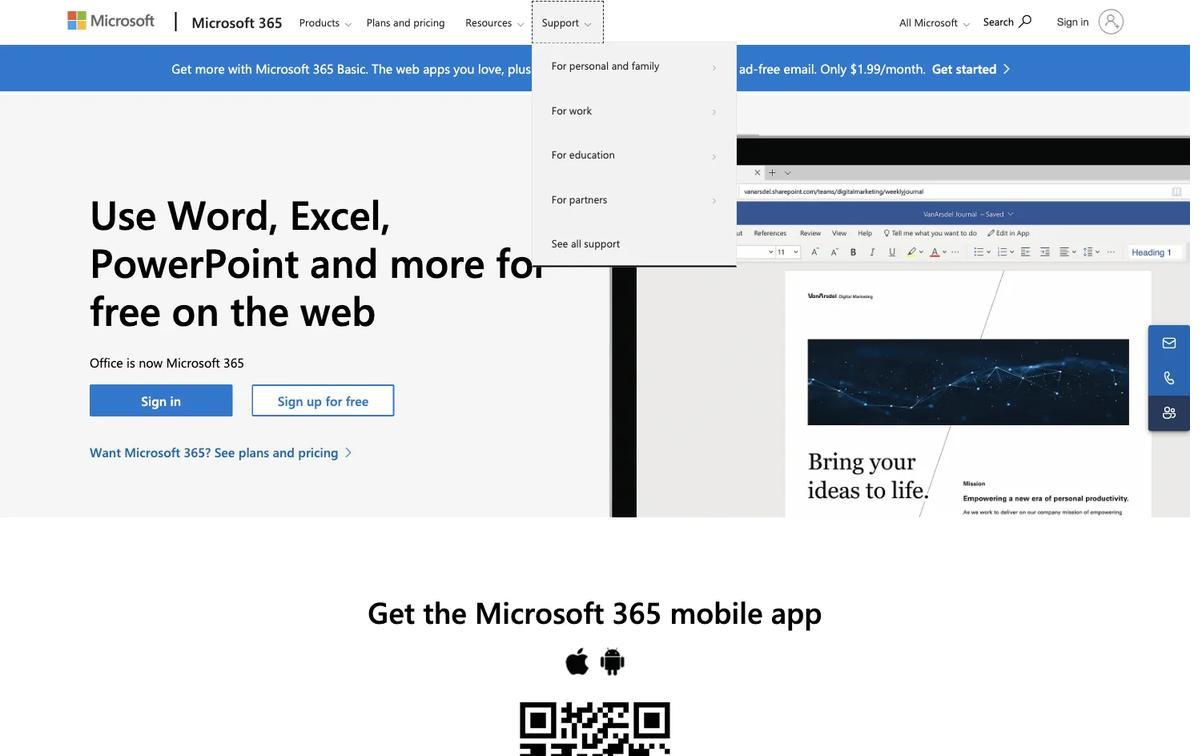 Task type: locate. For each thing, give the bounding box(es) containing it.
use word, excel, powerpoint and more for free on the web
[[90, 186, 549, 336]]

for inside dropdown button
[[552, 58, 567, 72]]

365
[[258, 12, 283, 32], [313, 59, 334, 77], [224, 353, 244, 371], [612, 592, 662, 632]]

for for for personal and family
[[552, 58, 567, 72]]

1 vertical spatial for
[[326, 392, 342, 409]]

2 for from the top
[[552, 103, 567, 117]]

free inside use word, excel, powerpoint and more for free on the web
[[90, 282, 161, 336]]

sign down now at the top of the page
[[141, 392, 167, 409]]

for left of
[[552, 58, 567, 72]]

0 horizontal spatial see
[[214, 443, 235, 460]]

0 vertical spatial web
[[396, 59, 420, 77]]

and inside use word, excel, powerpoint and more for free on the web
[[310, 234, 379, 288]]

sign in link
[[1048, 2, 1131, 41], [90, 385, 233, 417]]

1 horizontal spatial sign
[[278, 392, 303, 409]]

1 horizontal spatial sign in link
[[1048, 2, 1131, 41]]

4 for from the top
[[552, 192, 567, 206]]

0 vertical spatial the
[[230, 282, 289, 336]]

pricing
[[414, 15, 445, 29], [298, 443, 339, 460]]

gb
[[559, 59, 575, 77]]

1 vertical spatial in
[[170, 392, 181, 409]]

0 vertical spatial free
[[759, 59, 780, 77]]

sign left up
[[278, 392, 303, 409]]

2 horizontal spatial get
[[932, 59, 953, 77]]

0 horizontal spatial get
[[172, 59, 192, 77]]

microsoft right the all
[[914, 15, 958, 29]]

for inside use word, excel, powerpoint and more for free on the web
[[496, 234, 549, 288]]

0 horizontal spatial the
[[230, 282, 289, 336]]

get for get more with microsoft 365 basic. the web apps you love, plus 100 gb of secure cloud storage and ad-free email. only $1.99/month. get started
[[172, 59, 192, 77]]

365?
[[184, 443, 211, 460]]

pricing down sign up for free link
[[298, 443, 339, 460]]

see all support link
[[533, 221, 736, 266]]

microsoft right with
[[256, 59, 310, 77]]

sign in
[[1057, 15, 1089, 28], [141, 392, 181, 409]]

$1.99/month.
[[850, 59, 926, 77]]

see right 365? in the left bottom of the page
[[214, 443, 235, 460]]

for
[[552, 58, 567, 72], [552, 103, 567, 117], [552, 147, 567, 161], [552, 192, 567, 206]]

apps
[[423, 59, 450, 77]]

0 vertical spatial pricing
[[414, 15, 445, 29]]

microsoft 365 link
[[184, 1, 287, 44]]

education
[[569, 147, 615, 161]]

email.
[[784, 59, 817, 77]]

microsoft
[[192, 12, 255, 32], [914, 15, 958, 29], [256, 59, 310, 77], [166, 353, 220, 371], [124, 443, 180, 460], [475, 592, 604, 632]]

qr code to download the microsoft 365 mobile app image
[[515, 697, 675, 756]]

for partners
[[552, 192, 607, 206]]

for partners button
[[533, 177, 736, 221]]

0 vertical spatial in
[[1081, 15, 1089, 28]]

sign for sign up for free link
[[278, 392, 303, 409]]

1 horizontal spatial in
[[1081, 15, 1089, 28]]

1 horizontal spatial the
[[423, 592, 467, 632]]

in right search search box
[[1081, 15, 1089, 28]]

want
[[90, 443, 121, 460]]

get for get the microsoft 365 mobile app
[[368, 592, 415, 632]]

plus
[[508, 59, 531, 77]]

free right up
[[346, 392, 369, 409]]

more
[[195, 59, 225, 77], [390, 234, 485, 288]]

sign up for free
[[278, 392, 369, 409]]

for right up
[[326, 392, 342, 409]]

for for for work
[[552, 103, 567, 117]]

partners
[[569, 192, 607, 206]]

0 vertical spatial for
[[496, 234, 549, 288]]

free up is
[[90, 282, 161, 336]]

microsoft up android and apple logos at the bottom
[[475, 592, 604, 632]]

family
[[632, 58, 660, 72]]

1 vertical spatial free
[[90, 282, 161, 336]]

1 horizontal spatial see
[[552, 236, 568, 250]]

resources
[[466, 15, 512, 29]]

1 horizontal spatial web
[[396, 59, 420, 77]]

on
[[172, 282, 219, 336]]

android and apple logos image
[[564, 646, 626, 678]]

1 vertical spatial see
[[214, 443, 235, 460]]

1 horizontal spatial for
[[496, 234, 549, 288]]

Search search field
[[976, 2, 1048, 38]]

support
[[542, 15, 579, 29]]

with
[[228, 59, 252, 77]]

sign right search search box
[[1057, 15, 1078, 28]]

1 horizontal spatial more
[[390, 234, 485, 288]]

get
[[172, 59, 192, 77], [932, 59, 953, 77], [368, 592, 415, 632]]

for work button
[[533, 88, 736, 132]]

personal
[[569, 58, 609, 72]]

for left partners
[[552, 192, 567, 206]]

in
[[1081, 15, 1089, 28], [170, 392, 181, 409]]

for left education
[[552, 147, 567, 161]]

sign in right search search box
[[1057, 15, 1089, 28]]

0 horizontal spatial in
[[170, 392, 181, 409]]

1 vertical spatial sign in link
[[90, 385, 233, 417]]

0 horizontal spatial web
[[300, 282, 376, 336]]

for education button
[[533, 132, 736, 177]]

1 horizontal spatial pricing
[[414, 15, 445, 29]]

mobile
[[670, 592, 763, 632]]

1 vertical spatial pricing
[[298, 443, 339, 460]]

microsoft image
[[68, 11, 154, 30]]

free
[[759, 59, 780, 77], [90, 282, 161, 336], [346, 392, 369, 409]]

basic.
[[337, 59, 368, 77]]

all microsoft button
[[887, 1, 975, 44]]

for left work
[[552, 103, 567, 117]]

see left all
[[552, 236, 568, 250]]

1 horizontal spatial get
[[368, 592, 415, 632]]

office
[[90, 353, 123, 371]]

see
[[552, 236, 568, 250], [214, 443, 235, 460]]

microsoft right now at the top of the page
[[166, 353, 220, 371]]

0 horizontal spatial sign in
[[141, 392, 181, 409]]

0 horizontal spatial free
[[90, 282, 161, 336]]

2 vertical spatial free
[[346, 392, 369, 409]]

pricing up apps
[[414, 15, 445, 29]]

and inside for personal and family dropdown button
[[612, 58, 629, 72]]

for personal and family button
[[533, 43, 736, 88]]

the inside use word, excel, powerpoint and more for free on the web
[[230, 282, 289, 336]]

powerpoint
[[90, 234, 299, 288]]

1 vertical spatial web
[[300, 282, 376, 336]]

in down 'office is now microsoft 365'
[[170, 392, 181, 409]]

0 horizontal spatial pricing
[[298, 443, 339, 460]]

plans
[[239, 443, 269, 460]]

0 horizontal spatial more
[[195, 59, 225, 77]]

started
[[956, 59, 997, 77]]

web inside use word, excel, powerpoint and more for free on the web
[[300, 282, 376, 336]]

0 horizontal spatial sign
[[141, 392, 167, 409]]

3 for from the top
[[552, 147, 567, 161]]

love,
[[478, 59, 504, 77]]

search
[[984, 14, 1014, 28]]

sign in down 'office is now microsoft 365'
[[141, 392, 181, 409]]

sign
[[1057, 15, 1078, 28], [141, 392, 167, 409], [278, 392, 303, 409]]

sign up for free link
[[252, 385, 395, 417]]

free left email.
[[759, 59, 780, 77]]

for for for education
[[552, 147, 567, 161]]

the
[[230, 282, 289, 336], [423, 592, 467, 632]]

1 for from the top
[[552, 58, 567, 72]]

web
[[396, 59, 420, 77], [300, 282, 376, 336]]

for
[[496, 234, 549, 288], [326, 392, 342, 409]]

0 vertical spatial sign in
[[1057, 15, 1089, 28]]

and
[[393, 15, 411, 29], [612, 58, 629, 72], [715, 59, 736, 77], [310, 234, 379, 288], [273, 443, 295, 460]]

1 vertical spatial more
[[390, 234, 485, 288]]

0 horizontal spatial sign in link
[[90, 385, 233, 417]]

0 vertical spatial more
[[195, 59, 225, 77]]

for left all
[[496, 234, 549, 288]]

more inside use word, excel, powerpoint and more for free on the web
[[390, 234, 485, 288]]



Task type: vqa. For each thing, say whether or not it's contained in the screenshot.
One person's offline
no



Task type: describe. For each thing, give the bounding box(es) containing it.
cloud
[[634, 59, 665, 77]]

1 vertical spatial the
[[423, 592, 467, 632]]

only
[[821, 59, 847, 77]]

want microsoft 365? see plans and pricing link
[[90, 442, 360, 461]]

is
[[127, 353, 135, 371]]

products
[[299, 15, 340, 29]]

0 vertical spatial see
[[552, 236, 568, 250]]

support
[[584, 236, 620, 250]]

ad-
[[739, 59, 759, 77]]

100
[[535, 59, 555, 77]]

0 horizontal spatial for
[[326, 392, 342, 409]]

support button
[[532, 1, 604, 44]]

and inside want microsoft 365? see plans and pricing link
[[273, 443, 295, 460]]

1 vertical spatial sign in
[[141, 392, 181, 409]]

search button
[[977, 2, 1039, 38]]

plans and pricing link
[[359, 1, 452, 39]]

microsoft left 365? in the left bottom of the page
[[124, 443, 180, 460]]

1 horizontal spatial free
[[346, 392, 369, 409]]

all microsoft
[[900, 15, 958, 29]]

storage
[[668, 59, 711, 77]]

use
[[90, 186, 156, 240]]

get started link
[[932, 58, 1019, 78]]

for for for partners
[[552, 192, 567, 206]]

get more with microsoft 365 basic. the web apps you love, plus 100 gb of secure cloud storage and ad-free email. only $1.99/month. get started
[[172, 59, 997, 77]]

the
[[372, 59, 393, 77]]

all
[[571, 236, 581, 250]]

and inside plans and pricing link
[[393, 15, 411, 29]]

1 horizontal spatial sign in
[[1057, 15, 1089, 28]]

secure
[[594, 59, 630, 77]]

office is now microsoft 365
[[90, 353, 244, 371]]

work
[[569, 103, 592, 117]]

get the microsoft 365 mobile app
[[368, 592, 822, 632]]

microsoft up with
[[192, 12, 255, 32]]

microsoft 365
[[192, 12, 283, 32]]

word,
[[167, 186, 279, 240]]

all
[[900, 15, 912, 29]]

plans and pricing
[[367, 15, 445, 29]]

for education
[[552, 147, 615, 161]]

for personal and family
[[552, 58, 660, 72]]

microsoft inside dropdown button
[[914, 15, 958, 29]]

plans
[[367, 15, 391, 29]]

of
[[579, 59, 590, 77]]

products button
[[289, 1, 365, 44]]

see all support
[[552, 236, 620, 250]]

2 horizontal spatial free
[[759, 59, 780, 77]]

excel,
[[290, 186, 391, 240]]

for work
[[552, 103, 592, 117]]

2 horizontal spatial sign
[[1057, 15, 1078, 28]]

you
[[454, 59, 475, 77]]

now
[[139, 353, 163, 371]]

app
[[771, 592, 822, 632]]

0 vertical spatial sign in link
[[1048, 2, 1131, 41]]

sign for leftmost the sign in link
[[141, 392, 167, 409]]

want microsoft 365? see plans and pricing
[[90, 443, 339, 460]]

resources button
[[455, 1, 537, 44]]

a computer screen showing a resume being created in word on the web. image
[[595, 133, 1190, 518]]

up
[[307, 392, 322, 409]]



